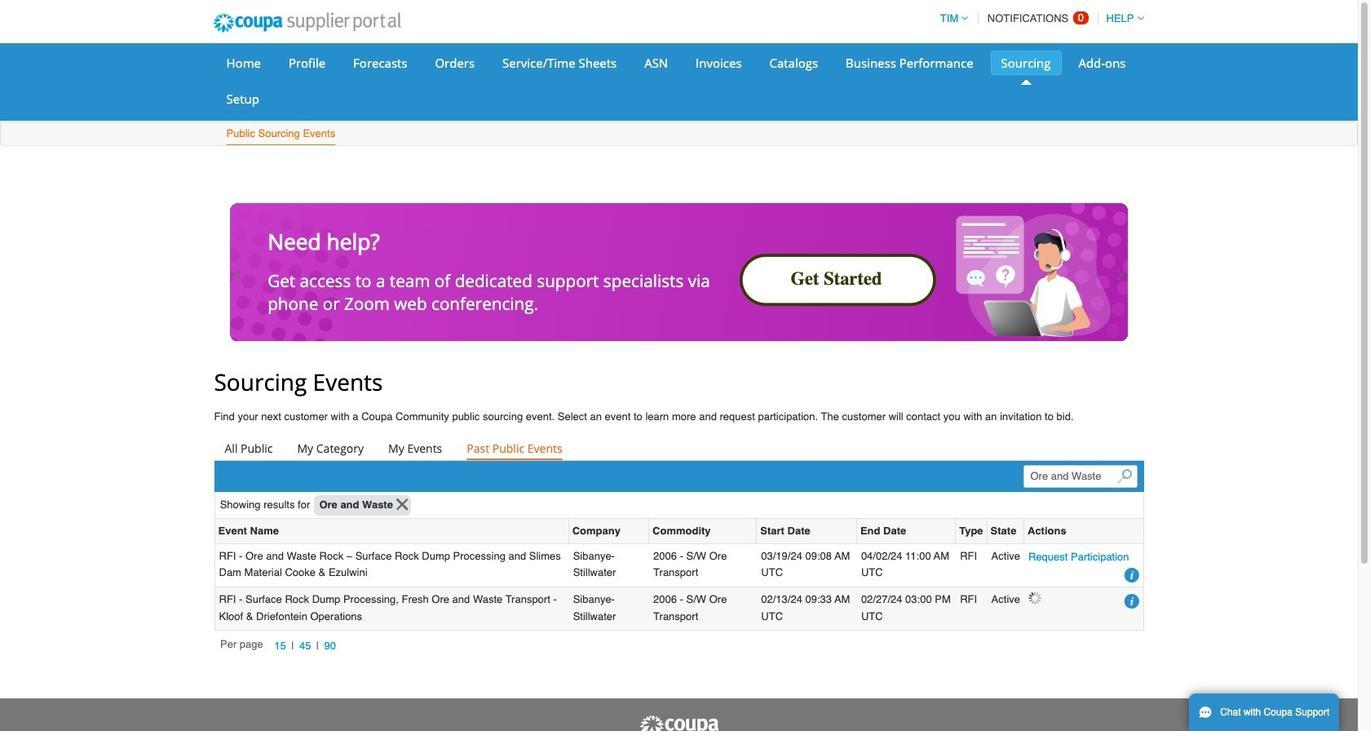 Task type: describe. For each thing, give the bounding box(es) containing it.
company element
[[569, 519, 650, 544]]

actions element
[[1025, 519, 1144, 544]]

end date element
[[858, 519, 957, 544]]

Search text field
[[1024, 465, 1138, 488]]

search image
[[1118, 469, 1133, 484]]

type element
[[957, 519, 988, 544]]

commodity element
[[650, 519, 758, 544]]

1 horizontal spatial navigation
[[933, 2, 1144, 34]]



Task type: vqa. For each thing, say whether or not it's contained in the screenshot.
Event Name "element"
yes



Task type: locate. For each thing, give the bounding box(es) containing it.
0 horizontal spatial coupa supplier portal image
[[202, 2, 412, 43]]

coupa supplier portal image
[[202, 2, 412, 43], [639, 715, 720, 731]]

1 horizontal spatial coupa supplier portal image
[[639, 715, 720, 731]]

0 horizontal spatial navigation
[[220, 637, 341, 655]]

start date element
[[758, 519, 858, 544]]

tab list
[[214, 438, 1144, 460]]

clear filter image
[[397, 499, 408, 511]]

previous image
[[231, 268, 244, 281]]

0 vertical spatial coupa supplier portal image
[[202, 2, 412, 43]]

navigation
[[933, 2, 1144, 34], [220, 637, 341, 655]]

event name element
[[215, 519, 569, 544]]

0 vertical spatial navigation
[[933, 2, 1144, 34]]

1 vertical spatial navigation
[[220, 637, 341, 655]]

1 vertical spatial coupa supplier portal image
[[639, 715, 720, 731]]

state element
[[988, 519, 1025, 544]]



